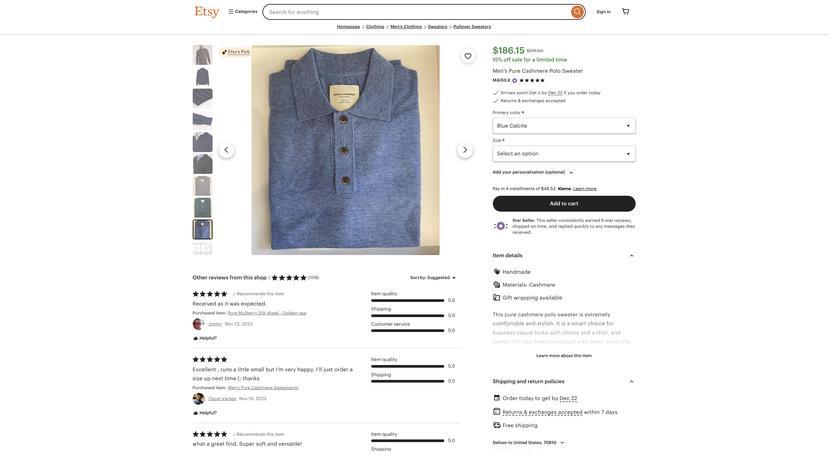 Task type: vqa. For each thing, say whether or not it's contained in the screenshot.
what a great find. Super soft and versatile!'s QUALITY
yes



Task type: locate. For each thing, give the bounding box(es) containing it.
item
[[275, 291, 284, 296], [583, 353, 592, 358], [275, 432, 284, 437]]

in
[[607, 9, 611, 14], [501, 186, 505, 191], [569, 411, 573, 416]]

seller
[[547, 218, 558, 223]]

finest
[[543, 402, 557, 407]]

item details
[[493, 253, 523, 258]]

1 vertical spatial for
[[607, 321, 614, 327]]

1 vertical spatial item:
[[216, 385, 227, 390]]

1 vertical spatial purchased
[[193, 385, 215, 390]]

• for • made of 100% pure mongolian cashmere, sustainable cashmere made from the highest quality grade a fibers, knitted with finest 2-ply yarn.
[[493, 384, 495, 389]]

cashmere up 100%
[[509, 375, 535, 380]]

pure inside • made of 100% pure mongolian cashmere, sustainable cashmere made from the highest quality grade a fibers, knitted with finest 2-ply yarn.
[[534, 384, 546, 389]]

order inside excellent , runs a little small but i'm very happy, i'll just order a size up next time (: thanks
[[335, 367, 349, 372]]

and left return
[[517, 379, 527, 384]]

made down 100%
[[520, 393, 534, 398]]

nov left 10,
[[239, 396, 248, 401]]

0 vertical spatial accepted
[[546, 98, 566, 103]]

received
[[193, 301, 216, 307]]

recommends up what a great find. super soft and versatile!
[[237, 432, 265, 437]]

22
[[558, 90, 563, 95], [571, 396, 578, 401]]

1 vertical spatial item quality
[[371, 357, 397, 362]]

1 vertical spatial accepted
[[558, 409, 583, 415]]

vargas
[[222, 396, 236, 401]]

shawl
[[267, 311, 279, 316]]

excellent
[[193, 367, 216, 372]]

helpful? down jimmy
[[199, 336, 217, 341]]

1 horizontal spatial dec
[[560, 396, 570, 401]]

0 vertical spatial it
[[538, 90, 541, 95]]

0 vertical spatial 2023
[[242, 322, 253, 326]]

0 vertical spatial item:
[[216, 311, 227, 316]]

item for received as it was expected.
[[275, 291, 284, 296]]

3 • from the top
[[493, 411, 495, 416]]

1 horizontal spatial by
[[552, 396, 558, 401]]

polo for pure
[[545, 312, 556, 318]]

this up what a great find. super soft and versatile!
[[267, 432, 274, 437]]

0 vertical spatial purchased
[[193, 311, 215, 316]]

men's pure cashmere polo sweater blue calcite image
[[252, 45, 440, 255], [193, 220, 212, 239]]

order
[[577, 90, 588, 95], [335, 367, 349, 372]]

a inside • fully fashioned for a better fit, wearing this soft, warm and luxury sweater, people enjoy comfort an
[[547, 438, 551, 443]]

None search field
[[263, 4, 586, 20]]

5 5.0 from the top
[[448, 378, 455, 384]]

and down united
[[509, 447, 518, 451]]

service
[[394, 321, 410, 327]]

today up the knitted
[[519, 396, 534, 401]]

1 horizontal spatial &
[[524, 409, 528, 415]]

pure up made
[[496, 375, 508, 380]]

2 vertical spatial it
[[614, 348, 618, 354]]

4 • from the top
[[493, 438, 495, 443]]

0 vertical spatial pure
[[505, 312, 517, 318]]

0 vertical spatial recommends this item
[[237, 291, 284, 296]]

free
[[535, 339, 545, 345]]

yarn.
[[573, 402, 586, 407]]

and inside dropdown button
[[517, 379, 527, 384]]

to down earned
[[590, 224, 595, 229]]

recommends this item up soft
[[237, 432, 284, 437]]

1 horizontal spatial learn
[[573, 186, 585, 191]]

this for pure
[[493, 312, 503, 318]]

0 vertical spatial shipping
[[371, 306, 391, 312]]

dec up ply
[[560, 396, 570, 401]]

1 vertical spatial exchanges
[[529, 409, 557, 415]]

men's for men's clothing
[[391, 24, 403, 29]]

1 sweaters from the left
[[428, 24, 448, 29]]

0 vertical spatial helpful?
[[199, 336, 217, 341]]

accepted down 'arrives soon! get it by dec 22 if you order today'
[[546, 98, 566, 103]]

2-
[[559, 402, 564, 407]]

more inside dropdown button
[[549, 353, 560, 358]]

the right the given
[[623, 339, 631, 345]]

this up comfortable
[[493, 312, 503, 318]]

color
[[510, 110, 521, 115]]

jeans.
[[590, 339, 605, 345]]

2 horizontal spatial men's
[[493, 68, 508, 74]]

neck,
[[493, 420, 507, 425]]

sort by: suggested button
[[406, 271, 463, 285]]

1 vertical spatial &
[[524, 409, 528, 415]]

quality for what a great find. super soft and versatile!
[[382, 431, 397, 437]]

sweater for • pure cashmere polo sweater
[[549, 375, 569, 380]]

2 vertical spatial in
[[569, 411, 573, 416]]

& down 'soon! get'
[[518, 98, 521, 103]]

men's down (:
[[228, 385, 240, 390]]

a right for
[[547, 438, 551, 443]]

and down smart
[[581, 330, 591, 336]]

helpful? for received as it was expected.
[[199, 336, 217, 341]]

of inside • made of 100% pure mongolian cashmere, sustainable cashmere made from the highest quality grade a fibers, knitted with finest 2-ply yarn.
[[512, 384, 517, 389]]

men's right clothing link
[[391, 24, 403, 29]]

add up pay
[[493, 170, 501, 175]]

• up neck, on the bottom right of page
[[493, 411, 495, 416]]

quality inside • made of 100% pure mongolian cashmere, sustainable cashmere made from the highest quality grade a fibers, knitted with finest 2-ply yarn.
[[580, 393, 597, 398]]

shipping for received as it was expected.
[[371, 306, 391, 312]]

property
[[520, 348, 542, 354]]

0 horizontal spatial with
[[530, 402, 541, 407]]

item down jeans. at the right of the page
[[583, 353, 592, 358]]

order right if
[[577, 90, 588, 95]]

1 recommends from the top
[[237, 291, 265, 296]]

a right what
[[207, 441, 210, 447]]

0 vertical spatial with
[[550, 330, 561, 336]]

this up the time,
[[537, 218, 545, 223]]

made
[[496, 384, 510, 389]]

quickly
[[574, 224, 589, 229]]

2 vertical spatial for
[[513, 339, 520, 345]]

what a great find. super soft and versatile!
[[193, 441, 302, 447]]

returns down arrives
[[501, 98, 517, 103]]

knitted
[[511, 402, 529, 407]]

1 vertical spatial more
[[549, 353, 560, 358]]

2 purchased from the top
[[193, 385, 215, 390]]

1 vertical spatial returns
[[503, 409, 523, 415]]

1 horizontal spatial a
[[615, 393, 619, 398]]

today right if
[[589, 90, 601, 95]]

a up chinos
[[567, 321, 570, 327]]

pure up order today to get by dec 22
[[534, 384, 546, 389]]

is
[[580, 312, 584, 318], [562, 321, 566, 327]]

this left shop
[[243, 275, 253, 281]]

shipping for excellent , runs a little small but i'm very happy, i'll just order a size up next time (: thanks
[[371, 372, 391, 377]]

1 • from the top
[[493, 375, 495, 380]]

returns for returns & exchanges accepted within 7 days
[[503, 409, 523, 415]]

helpful? button down jimmy
[[188, 332, 222, 345]]

by up finest
[[552, 396, 558, 401]]

to inside button
[[562, 201, 567, 206]]

time left (:
[[225, 376, 236, 381]]

you left can
[[579, 348, 588, 354]]

22 up 'yarn.'
[[571, 396, 578, 401]]

it up 'returns & exchanges accepted'
[[538, 90, 541, 95]]

0 vertical spatial more
[[586, 186, 597, 191]]

this inside this pure cashmere polo sweater is extremely comfortable and stylish. it is a smart choice for business casual looks with chinos and a shirt, and perfect for your free time paired with jeans. given the insulating property of cashmere, you can wear it from autumn to spring.
[[493, 312, 503, 318]]

this inside this seller consistently earned 5-star reviews, shipped on time, and replied quickly to any messages they received.
[[537, 218, 545, 223]]

pure up 'star_seller' image
[[509, 68, 521, 74]]

a right just
[[350, 367, 353, 372]]

• inside • fully fashioned for a better fit, wearing this soft, warm and luxury sweater, people enjoy comfort an
[[493, 438, 495, 443]]

made down 2-
[[553, 411, 567, 416]]

1 helpful? button from the top
[[188, 332, 222, 345]]

with down order today to get by dec 22
[[530, 402, 541, 407]]

and down returns & exchanges accepted within 7 days
[[550, 420, 559, 425]]

0 horizontal spatial for
[[513, 339, 520, 345]]

0 horizontal spatial nov
[[225, 322, 233, 326]]

for right sale
[[524, 57, 531, 63]]

& down the knitted
[[524, 409, 528, 415]]

0 horizontal spatial order
[[335, 367, 349, 372]]

0 vertical spatial men's
[[391, 24, 403, 29]]

1 vertical spatial a
[[547, 438, 551, 443]]

pick
[[241, 49, 250, 54]]

cashmere, down paired
[[550, 348, 577, 354]]

item for excellent , runs a little small but i'm very happy, i'll just order a size up next time (: thanks
[[371, 357, 381, 362]]

2 vertical spatial men's
[[228, 385, 240, 390]]

100%
[[519, 384, 533, 389]]

cashmere down 15% off sale for a limited time on the right top of page
[[522, 68, 548, 74]]

deliver to united states, 70810 button
[[488, 436, 572, 450]]

your down casual
[[522, 339, 533, 345]]

1 vertical spatial learn
[[537, 353, 548, 358]]

• for • fully fashioned for a better fit, wearing this soft, warm and luxury sweater, people enjoy comfort an
[[493, 438, 495, 443]]

highest
[[559, 393, 578, 398]]

i'm
[[276, 367, 284, 372]]

0 vertical spatial dec
[[548, 90, 557, 95]]

0 horizontal spatial the
[[549, 393, 558, 398]]

men's clothing
[[391, 24, 422, 29]]

2 item quality from the top
[[371, 357, 397, 362]]

happy,
[[298, 367, 315, 372]]

suggested
[[428, 275, 450, 280]]

1 vertical spatial add
[[550, 201, 561, 206]]

sweater inside this pure cashmere polo sweater is extremely comfortable and stylish. it is a smart choice for business casual looks with chinos and a shirt, and perfect for your free time paired with jeans. given the insulating property of cashmere, you can wear it from autumn to spring.
[[558, 312, 578, 318]]

0 vertical spatial &
[[518, 98, 521, 103]]

&
[[518, 98, 521, 103], [524, 409, 528, 415]]

purchased for received as it was expected.
[[193, 311, 215, 316]]

trim
[[517, 420, 527, 425]]

1 vertical spatial made
[[553, 411, 567, 416]]

grade
[[599, 393, 614, 398]]

pure down was
[[228, 311, 237, 316]]

0 vertical spatial nov
[[225, 322, 233, 326]]

sweaters
[[428, 24, 448, 29], [472, 24, 491, 29]]

learn down "free"
[[537, 353, 548, 358]]

men's pure cashmere polo sweater gray image
[[193, 176, 212, 196]]

small
[[251, 367, 264, 372]]

item inside dropdown button
[[583, 353, 592, 358]]

what
[[193, 441, 205, 447]]

2 • from the top
[[493, 384, 495, 389]]

with
[[550, 330, 561, 336], [577, 339, 588, 345], [530, 402, 541, 407]]

2 recommends this item from the top
[[237, 432, 284, 437]]

oscar
[[209, 396, 221, 401]]

2 recommends from the top
[[237, 432, 265, 437]]

in left 4
[[501, 186, 505, 191]]

great
[[211, 441, 225, 447]]

1 vertical spatial the
[[549, 393, 558, 398]]

0 vertical spatial polo
[[545, 312, 556, 318]]

purchased down up
[[193, 385, 215, 390]]

1 horizontal spatial today
[[589, 90, 601, 95]]

men's up 'maisilk' link
[[493, 68, 508, 74]]

recommends this item
[[237, 291, 284, 296], [237, 432, 284, 437]]

of left $46.53.
[[536, 186, 540, 191]]

paired
[[559, 339, 576, 345]]

item quality for what a great find. super soft and versatile!
[[371, 431, 397, 437]]

sweater up mongolian
[[549, 375, 569, 380]]

and inside this seller consistently earned 5-star reviews, shipped on time, and replied quickly to any messages they received.
[[549, 224, 557, 229]]

helpful? button for excellent , runs a little small but i'm very happy, i'll just order a size up next time (: thanks
[[188, 407, 222, 419]]

to left spring.
[[515, 357, 520, 363]]

a
[[533, 57, 536, 63], [567, 321, 570, 327], [592, 330, 595, 336], [233, 367, 236, 372], [350, 367, 353, 372], [207, 441, 210, 447]]

in down ply
[[569, 411, 573, 416]]

item for received as it was expected.
[[371, 291, 381, 296]]

sweater
[[558, 312, 578, 318], [549, 375, 569, 380]]

is up smart
[[580, 312, 584, 318]]

men's pure cashmere polo sweater brown image
[[193, 45, 212, 65]]

recommends this item for expected.
[[237, 291, 284, 296]]

time inside this pure cashmere polo sweater is extremely comfortable and stylish. it is a smart choice for business casual looks with chinos and a shirt, and perfect for your free time paired with jeans. given the insulating property of cashmere, you can wear it from autumn to spring.
[[546, 339, 558, 345]]

for
[[524, 57, 531, 63], [607, 321, 614, 327], [513, 339, 520, 345]]

cashmere down gift wrapping available
[[518, 312, 543, 318]]

1 recommends this item from the top
[[237, 291, 284, 296]]

$186.15 $219.00
[[493, 46, 544, 56]]

a down sustainable
[[615, 393, 619, 398]]

1 vertical spatial polo
[[536, 375, 548, 380]]

1 vertical spatial order
[[335, 367, 349, 372]]

• for • pure cashmere polo sweater
[[493, 375, 495, 380]]

1 vertical spatial shipping
[[371, 372, 391, 377]]

from down the given
[[619, 348, 631, 354]]

0 vertical spatial cashmere
[[518, 312, 543, 318]]

returns down the knitted
[[503, 409, 523, 415]]

cashmere for pure
[[509, 375, 535, 380]]

1 horizontal spatial of
[[536, 186, 540, 191]]

helpful? button down oscar
[[188, 407, 222, 419]]

you
[[568, 90, 576, 95], [579, 348, 588, 354]]

polo inside this pure cashmere polo sweater is extremely comfortable and stylish. it is a smart choice for business casual looks with chinos and a shirt, and perfect for your free time paired with jeans. given the insulating property of cashmere, you can wear it from autumn to spring.
[[545, 312, 556, 318]]

exchanges down 'soon! get'
[[522, 98, 545, 103]]

men's pure cashmere polo sweater image 4 image
[[193, 111, 212, 130]]

1 horizontal spatial men's
[[391, 24, 403, 29]]

made inside • made of 100% pure mongolian cashmere, sustainable cashmere made from the highest quality grade a fibers, knitted with finest 2-ply yarn.
[[520, 393, 534, 398]]

recommends for expected.
[[237, 291, 265, 296]]

return
[[528, 379, 544, 384]]

time right "free"
[[546, 339, 558, 345]]

-
[[280, 311, 282, 316]]

dec left if
[[548, 90, 557, 95]]

2 vertical spatial of
[[512, 384, 517, 389]]

recommends up expected.
[[237, 291, 265, 296]]

1 vertical spatial pure
[[534, 384, 546, 389]]

item up versatile!
[[275, 432, 284, 437]]

2023 right "23,"
[[242, 322, 253, 326]]

add for add to cart
[[550, 201, 561, 206]]

2023 right 10,
[[256, 396, 267, 401]]

1 vertical spatial helpful?
[[199, 410, 217, 415]]

$219.00
[[527, 48, 544, 53]]

looks
[[535, 330, 548, 336]]

1 horizontal spatial pure
[[534, 384, 546, 389]]

1 item: from the top
[[216, 311, 227, 316]]

wearing
[[579, 438, 600, 443]]

1 item quality from the top
[[371, 291, 397, 296]]

2 vertical spatial cashmere
[[493, 393, 518, 398]]

0 vertical spatial returns
[[501, 98, 517, 103]]

pay
[[493, 186, 500, 191]]

returns for returns & exchanges accepted
[[501, 98, 517, 103]]

item for what a great find. super soft and versatile!
[[275, 432, 284, 437]]

banner containing categories
[[183, 0, 646, 24]]

2 vertical spatial time
[[225, 376, 236, 381]]

0 horizontal spatial in
[[501, 186, 505, 191]]

a
[[615, 393, 619, 398], [547, 438, 551, 443]]

order
[[503, 396, 518, 401]]

purchased
[[193, 311, 215, 316], [193, 385, 215, 390]]

item for what a great find. super soft and versatile!
[[371, 431, 381, 437]]

1 vertical spatial 2023
[[256, 396, 267, 401]]

helpful? button for received as it was expected.
[[188, 332, 222, 345]]

gift
[[503, 295, 512, 301]]

0 vertical spatial order
[[577, 90, 588, 95]]

1 vertical spatial recommends this item
[[237, 432, 284, 437]]

from up finest
[[536, 393, 548, 398]]

0 horizontal spatial is
[[562, 321, 566, 327]]

your inside add your personalization (optional) dropdown button
[[502, 170, 512, 175]]

cashmere inside this pure cashmere polo sweater is extremely comfortable and stylish. it is a smart choice for business casual looks with chinos and a shirt, and perfect for your free time paired with jeans. given the insulating property of cashmere, you can wear it from autumn to spring.
[[518, 312, 543, 318]]

sweater for this pure cashmere polo sweater is extremely comfortable and stylish. it is a smart choice for business casual looks with chinos and a shirt, and perfect for your free time paired with jeans. given the insulating property of cashmere, you can wear it from autumn to spring.
[[558, 312, 578, 318]]

1 vertical spatial your
[[522, 339, 533, 345]]

cuffs
[[535, 420, 548, 425]]

versatile!
[[279, 441, 302, 447]]

sweater,
[[537, 447, 559, 451]]

2 item: from the top
[[216, 385, 227, 390]]

sweatpants
[[274, 385, 298, 390]]

recommends for super
[[237, 432, 265, 437]]

& for returns & exchanges accepted
[[518, 98, 521, 103]]

you right if
[[568, 90, 576, 95]]

1 vertical spatial it
[[225, 301, 228, 307]]

menu bar containing homepage
[[195, 24, 634, 35]]

2 horizontal spatial of
[[544, 348, 549, 354]]

2 vertical spatial item quality
[[371, 431, 397, 437]]

1 clothing from the left
[[366, 24, 385, 29]]

accepted down ply
[[558, 409, 583, 415]]

5-
[[601, 218, 606, 223]]

from right reviews at the left of the page
[[230, 275, 242, 281]]

sweaters right the pullover
[[472, 24, 491, 29]]

fashioned
[[510, 438, 536, 443]]

soon! get
[[517, 90, 537, 95]]

1 vertical spatial in
[[501, 186, 505, 191]]

men's pure cashmere polo sweater image 10 image
[[193, 241, 212, 261]]

and up the given
[[611, 330, 621, 336]]

0 horizontal spatial dec
[[548, 90, 557, 95]]

exchanges for returns & exchanges accepted within 7 days
[[529, 409, 557, 415]]

70810
[[544, 440, 557, 445]]

clothing down search for anything text field
[[404, 24, 422, 29]]

add inside dropdown button
[[493, 170, 501, 175]]

cashmere for pure
[[518, 312, 543, 318]]

smart
[[572, 321, 586, 327]]

23,
[[234, 322, 241, 326]]

0 vertical spatial of
[[536, 186, 540, 191]]

banner
[[183, 0, 646, 24]]

clothing right homepage link
[[366, 24, 385, 29]]

by up 'returns & exchanges accepted'
[[542, 90, 547, 95]]

cashmere, up grade
[[576, 384, 603, 389]]

fit,
[[570, 438, 578, 443]]

0 vertical spatial the
[[623, 339, 631, 345]]

1 horizontal spatial for
[[524, 57, 531, 63]]

sort
[[411, 275, 419, 280]]

1 horizontal spatial add
[[550, 201, 561, 206]]

0 vertical spatial made
[[520, 393, 534, 398]]

for up shirt,
[[607, 321, 614, 327]]

it right "as"
[[225, 301, 228, 307]]

comfort
[[595, 447, 616, 451]]

item up -
[[275, 291, 284, 296]]

menu bar
[[195, 24, 634, 35]]

4 5.0 from the top
[[448, 363, 455, 369]]

nov left "23,"
[[225, 322, 233, 326]]

0 vertical spatial for
[[524, 57, 531, 63]]

it inside this pure cashmere polo sweater is extremely comfortable and stylish. it is a smart choice for business casual looks with chinos and a shirt, and perfect for your free time paired with jeans. given the insulating property of cashmere, you can wear it from autumn to spring.
[[614, 348, 618, 354]]

and right soft
[[267, 441, 277, 447]]

order right just
[[335, 367, 349, 372]]

your up 4
[[502, 170, 512, 175]]

and down seller
[[549, 224, 557, 229]]

pure inside this pure cashmere polo sweater is extremely comfortable and stylish. it is a smart choice for business casual looks with chinos and a shirt, and perfect for your free time paired with jeans. given the insulating property of cashmere, you can wear it from autumn to spring.
[[505, 312, 517, 318]]

1 horizontal spatial 22
[[571, 396, 578, 401]]

with down it
[[550, 330, 561, 336]]

• inside • classic style and well made in every details. ribbed neck, rib trim at cuffs and waistband.
[[493, 411, 495, 416]]

states,
[[529, 440, 543, 445]]

add inside button
[[550, 201, 561, 206]]

• inside • made of 100% pure mongolian cashmere, sustainable cashmere made from the highest quality grade a fibers, knitted with finest 2-ply yarn.
[[493, 384, 495, 389]]

of down "free"
[[544, 348, 549, 354]]

recommends this item up expected.
[[237, 291, 284, 296]]

0 vertical spatial time
[[556, 57, 568, 63]]

cashmere down thanks
[[252, 385, 273, 390]]

for down casual
[[513, 339, 520, 345]]

in inside button
[[607, 9, 611, 14]]

2 helpful? button from the top
[[188, 407, 222, 419]]

item: down next
[[216, 385, 227, 390]]

item
[[493, 253, 505, 258], [371, 291, 381, 296], [371, 357, 381, 362], [371, 431, 381, 437]]

jimmy nov 23, 2023
[[209, 322, 253, 326]]

• pure cashmere polo sweater
[[493, 375, 569, 380]]

men's for men's pure cashmere polo sweater
[[493, 68, 508, 74]]

0 vertical spatial by
[[542, 90, 547, 95]]

& for returns & exchanges accepted within 7 days
[[524, 409, 528, 415]]

primary
[[493, 110, 509, 115]]

you inside this pure cashmere polo sweater is extremely comfortable and stylish. it is a smart choice for business casual looks with chinos and a shirt, and perfect for your free time paired with jeans. given the insulating property of cashmere, you can wear it from autumn to spring.
[[579, 348, 588, 354]]

this inside dropdown button
[[574, 353, 582, 358]]

0 horizontal spatial made
[[520, 393, 534, 398]]

materials: cashmere
[[503, 282, 556, 288]]

and inside • fully fashioned for a better fit, wearing this soft, warm and luxury sweater, people enjoy comfort an
[[509, 447, 518, 451]]

your inside this pure cashmere polo sweater is extremely comfortable and stylish. it is a smart choice for business casual looks with chinos and a shirt, and perfect for your free time paired with jeans. given the insulating property of cashmere, you can wear it from autumn to spring.
[[522, 339, 533, 345]]

autumn
[[493, 357, 513, 363]]

1 horizontal spatial nov
[[239, 396, 248, 401]]

1 vertical spatial cashmere,
[[576, 384, 603, 389]]

0 horizontal spatial this
[[493, 312, 503, 318]]

1 purchased from the top
[[193, 311, 215, 316]]

this up comfort
[[601, 438, 611, 443]]

at
[[529, 420, 534, 425]]

pure
[[509, 68, 521, 74], [228, 311, 237, 316], [496, 375, 508, 380], [241, 385, 250, 390]]

1 helpful? from the top
[[199, 336, 217, 341]]

2 helpful? from the top
[[199, 410, 217, 415]]

3 item quality from the top
[[371, 431, 397, 437]]

clothing link
[[366, 24, 385, 29]]

item: down "as"
[[216, 311, 227, 316]]

1 vertical spatial time
[[546, 339, 558, 345]]

0 vertical spatial item
[[275, 291, 284, 296]]

quality for received as it was expected.
[[382, 291, 397, 296]]

Search for anything text field
[[263, 4, 570, 20]]

sweaters left the pullover
[[428, 24, 448, 29]]

1 horizontal spatial you
[[579, 348, 588, 354]]

2 vertical spatial from
[[536, 393, 548, 398]]

2 vertical spatial with
[[530, 402, 541, 407]]



Task type: describe. For each thing, give the bounding box(es) containing it.
jimmy
[[209, 322, 222, 326]]

add to cart button
[[493, 196, 636, 212]]

0 horizontal spatial you
[[568, 90, 576, 95]]

1 vertical spatial is
[[562, 321, 566, 327]]

0 horizontal spatial men's
[[228, 385, 240, 390]]

primary color
[[493, 110, 522, 115]]

by:
[[420, 275, 427, 280]]

exchanges for returns & exchanges accepted
[[522, 98, 545, 103]]

it for soon! get
[[538, 90, 541, 95]]

about
[[561, 353, 573, 358]]

from inside this pure cashmere polo sweater is extremely comfortable and stylish. it is a smart choice for business casual looks with chinos and a shirt, and perfect for your free time paired with jeans. given the insulating property of cashmere, you can wear it from autumn to spring.
[[619, 348, 631, 354]]

add to cart
[[550, 201, 579, 206]]

excellent , runs a little small but i'm very happy, i'll just order a size up next time (: thanks
[[193, 367, 353, 381]]

fibers,
[[493, 402, 509, 407]]

stylish.
[[537, 321, 555, 327]]

accepted for returns & exchanges accepted within 7 days
[[558, 409, 583, 415]]

polo
[[550, 68, 561, 74]]

cashmere inside • made of 100% pure mongolian cashmere, sustainable cashmere made from the highest quality grade a fibers, knitted with finest 2-ply yarn.
[[493, 393, 518, 398]]

add for add your personalization (optional)
[[493, 170, 501, 175]]

to left get
[[535, 396, 541, 401]]

polo for pure
[[536, 375, 548, 380]]

cart
[[568, 201, 579, 206]]

sea
[[299, 311, 306, 316]]

off
[[504, 57, 511, 63]]

1 horizontal spatial is
[[580, 312, 584, 318]]

.
[[571, 186, 572, 191]]

deliver to united states, 70810
[[493, 440, 557, 445]]

1 vertical spatial cashmere
[[529, 282, 556, 288]]

sale
[[512, 57, 523, 63]]

to inside dropdown button
[[508, 440, 513, 445]]

item: for ,
[[216, 385, 227, 390]]

the inside this pure cashmere polo sweater is extremely comfortable and stylish. it is a smart choice for business casual looks with chinos and a shirt, and perfect for your free time paired with jeans. given the insulating property of cashmere, you can wear it from autumn to spring.
[[623, 339, 631, 345]]

$46.53.
[[541, 186, 557, 191]]

returns & exchanges accepted button
[[503, 407, 583, 417]]

men's pure cashmere polo sweater image 3 image
[[193, 89, 212, 109]]

2 horizontal spatial for
[[607, 321, 614, 327]]

and up at
[[530, 411, 539, 416]]

every
[[575, 411, 589, 416]]

15%
[[493, 57, 503, 63]]

2 vertical spatial cashmere
[[252, 385, 273, 390]]

arrives
[[501, 90, 516, 95]]

2 clothing from the left
[[404, 24, 422, 29]]

1 horizontal spatial men's pure cashmere polo sweater blue calcite image
[[252, 45, 440, 255]]

item: for as
[[216, 311, 227, 316]]

item inside "dropdown button"
[[493, 253, 505, 258]]

and up casual
[[526, 321, 536, 327]]

time inside excellent , runs a little small but i'm very happy, i'll just order a size up next time (: thanks
[[225, 376, 236, 381]]

oscar vargas nov 10, 2023
[[209, 396, 267, 401]]

this seller consistently earned 5-star reviews, shipped on time, and replied quickly to any messages they received.
[[513, 218, 636, 235]]

consistently
[[559, 218, 584, 223]]

mulberry
[[239, 311, 257, 316]]

1 vertical spatial dec
[[560, 396, 570, 401]]

star_seller image
[[512, 78, 518, 84]]

insulating
[[493, 348, 518, 354]]

sign
[[597, 9, 606, 14]]

item quality for received as it was expected.
[[371, 291, 397, 296]]

pullover sweaters
[[454, 24, 491, 29]]

1 vertical spatial today
[[519, 396, 534, 401]]

the inside • made of 100% pure mongolian cashmere, sustainable cashmere made from the highest quality grade a fibers, knitted with finest 2-ply yarn.
[[549, 393, 558, 398]]

0 horizontal spatial 2023
[[242, 322, 253, 326]]

deliver
[[493, 440, 507, 445]]

this for seller
[[537, 218, 545, 223]]

pure down thanks
[[241, 385, 250, 390]]

item quality for excellent , runs a little small but i'm very happy, i'll just order a size up next time (: thanks
[[371, 357, 397, 362]]

oscar vargas link
[[209, 396, 236, 401]]

1 horizontal spatial order
[[577, 90, 588, 95]]

0 horizontal spatial 22
[[558, 90, 563, 95]]

(109)
[[309, 275, 319, 280]]

other reviews from this shop |
[[193, 275, 270, 281]]

cashmere, inside this pure cashmere polo sweater is extremely comfortable and stylish. it is a smart choice for business casual looks with chinos and a shirt, and perfect for your free time paired with jeans. given the insulating property of cashmere, you can wear it from autumn to spring.
[[550, 348, 577, 354]]

1 horizontal spatial more
[[586, 186, 597, 191]]

this inside • fully fashioned for a better fit, wearing this soft, warm and luxury sweater, people enjoy comfort an
[[601, 438, 611, 443]]

1 vertical spatial nov
[[239, 396, 248, 401]]

wrapping
[[514, 295, 538, 301]]

3 5.0 from the top
[[448, 328, 455, 333]]

purchased item: men's pure cashmere sweatpants
[[193, 385, 298, 390]]

details.
[[590, 411, 609, 416]]

a down the $219.00
[[533, 57, 536, 63]]

days
[[606, 409, 618, 415]]

quality for excellent , runs a little small but i'm very happy, i'll just order a size up next time (: thanks
[[382, 357, 397, 362]]

• for • classic style and well made in every details. ribbed neck, rib trim at cuffs and waistband.
[[493, 411, 495, 416]]

with inside • made of 100% pure mongolian cashmere, sustainable cashmere made from the highest quality grade a fibers, knitted with finest 2-ply yarn.
[[530, 402, 541, 407]]

1 vertical spatial with
[[577, 339, 588, 345]]

categories
[[234, 9, 258, 14]]

0 horizontal spatial men's pure cashmere polo sweater blue calcite image
[[193, 220, 212, 239]]

from inside • made of 100% pure mongolian cashmere, sustainable cashmere made from the highest quality grade a fibers, knitted with finest 2-ply yarn.
[[536, 393, 548, 398]]

if
[[564, 90, 567, 95]]

arrives soon! get it by dec 22 if you order today
[[501, 90, 601, 95]]

earned
[[586, 218, 600, 223]]

purchased for excellent , runs a little small but i'm very happy, i'll just order a size up next time (: thanks
[[193, 385, 215, 390]]

of inside this pure cashmere polo sweater is extremely comfortable and stylish. it is a smart choice for business casual looks with chinos and a shirt, and perfect for your free time paired with jeans. given the insulating property of cashmere, you can wear it from autumn to spring.
[[544, 348, 549, 354]]

can
[[589, 348, 599, 354]]

silk
[[258, 311, 266, 316]]

accepted for returns & exchanges accepted
[[546, 98, 566, 103]]

men's pure cashmere polo sweater charcoal blue image
[[193, 132, 212, 152]]

cashmere, inside • made of 100% pure mongolian cashmere, sustainable cashmere made from the highest quality grade a fibers, knitted with finest 2-ply yarn.
[[576, 384, 603, 389]]

fully
[[496, 438, 508, 443]]

made inside • classic style and well made in every details. ribbed neck, rib trim at cuffs and waistband.
[[553, 411, 567, 416]]

helpful? for excellent , runs a little small but i'm very happy, i'll just order a size up next time (: thanks
[[199, 410, 217, 415]]

1 vertical spatial 22
[[571, 396, 578, 401]]

a inside • made of 100% pure mongolian cashmere, sustainable cashmere made from the highest quality grade a fibers, knitted with finest 2-ply yarn.
[[615, 393, 619, 398]]

it for as
[[225, 301, 228, 307]]

a right runs
[[233, 367, 236, 372]]

• classic style and well made in every details. ribbed neck, rib trim at cuffs and waistband.
[[493, 411, 629, 425]]

item details button
[[487, 248, 642, 263]]

pullover
[[454, 24, 471, 29]]

in for pay
[[501, 186, 505, 191]]

find.
[[226, 441, 238, 447]]

replied
[[558, 224, 573, 229]]

recommends this item for super
[[237, 432, 284, 437]]

2 sweaters from the left
[[472, 24, 491, 29]]

just
[[324, 367, 333, 372]]

shipping inside dropdown button
[[493, 379, 516, 384]]

installments
[[510, 186, 535, 191]]

6 5.0 from the top
[[448, 438, 455, 443]]

classic
[[496, 411, 515, 416]]

ply
[[564, 402, 571, 407]]

star seller.
[[513, 218, 536, 223]]

7
[[602, 409, 604, 415]]

learn inside dropdown button
[[537, 353, 548, 358]]

given
[[606, 339, 621, 345]]

sign in button
[[592, 6, 616, 18]]

none search field inside banner
[[263, 4, 586, 20]]

materials:
[[503, 282, 528, 288]]

returns & exchanges accepted within 7 days
[[503, 409, 618, 415]]

1 horizontal spatial with
[[550, 330, 561, 336]]

i'll
[[316, 367, 322, 372]]

to inside this seller consistently earned 5-star reviews, shipped on time, and replied quickly to any messages they received.
[[590, 224, 595, 229]]

handmade
[[503, 269, 531, 275]]

runs
[[221, 367, 232, 372]]

maisilk link
[[493, 78, 511, 83]]

learn more about this item button
[[532, 350, 597, 362]]

men's pure cashmere polo sweater forest green image
[[193, 198, 212, 218]]

in inside • classic style and well made in every details. ribbed neck, rib trim at cuffs and waistband.
[[569, 411, 573, 416]]

received.
[[513, 230, 532, 235]]

men's pure cashmere polo sweater velvet black image
[[193, 154, 212, 174]]

• fully fashioned for a better fit, wearing this soft, warm and luxury sweater, people enjoy comfort an
[[493, 438, 627, 451]]

homepage link
[[337, 24, 360, 29]]

men's pure cashmere polo sweater image 2 image
[[193, 67, 212, 87]]

spring.
[[521, 357, 540, 363]]

|
[[269, 275, 270, 280]]

a down choice on the right bottom of the page
[[592, 330, 595, 336]]

in for sign
[[607, 9, 611, 14]]

etsy's pick button
[[218, 47, 252, 58]]

to inside this pure cashmere polo sweater is extremely comfortable and stylish. it is a smart choice for business casual looks with chinos and a shirt, and perfect for your free time paired with jeans. given the insulating property of cashmere, you can wear it from autumn to spring.
[[515, 357, 520, 363]]

men's clothing link
[[391, 24, 422, 29]]

0 vertical spatial cashmere
[[522, 68, 548, 74]]

get
[[542, 396, 551, 401]]

pay in 4 installments of $46.53. klarna . learn more
[[493, 186, 597, 191]]

better
[[552, 438, 568, 443]]

this down |
[[267, 291, 274, 296]]

waistband.
[[561, 420, 589, 425]]

dec 22 button
[[560, 394, 578, 403]]

1 5.0 from the top
[[448, 298, 455, 303]]

sweater
[[562, 68, 583, 74]]

reviews
[[209, 275, 229, 281]]

etsy's pick
[[228, 49, 250, 54]]

next
[[212, 376, 223, 381]]

0 horizontal spatial from
[[230, 275, 242, 281]]

2 5.0 from the top
[[448, 313, 455, 318]]

,
[[218, 367, 219, 372]]

people
[[560, 447, 578, 451]]

seller.
[[523, 218, 536, 223]]

shipping
[[515, 423, 538, 428]]



